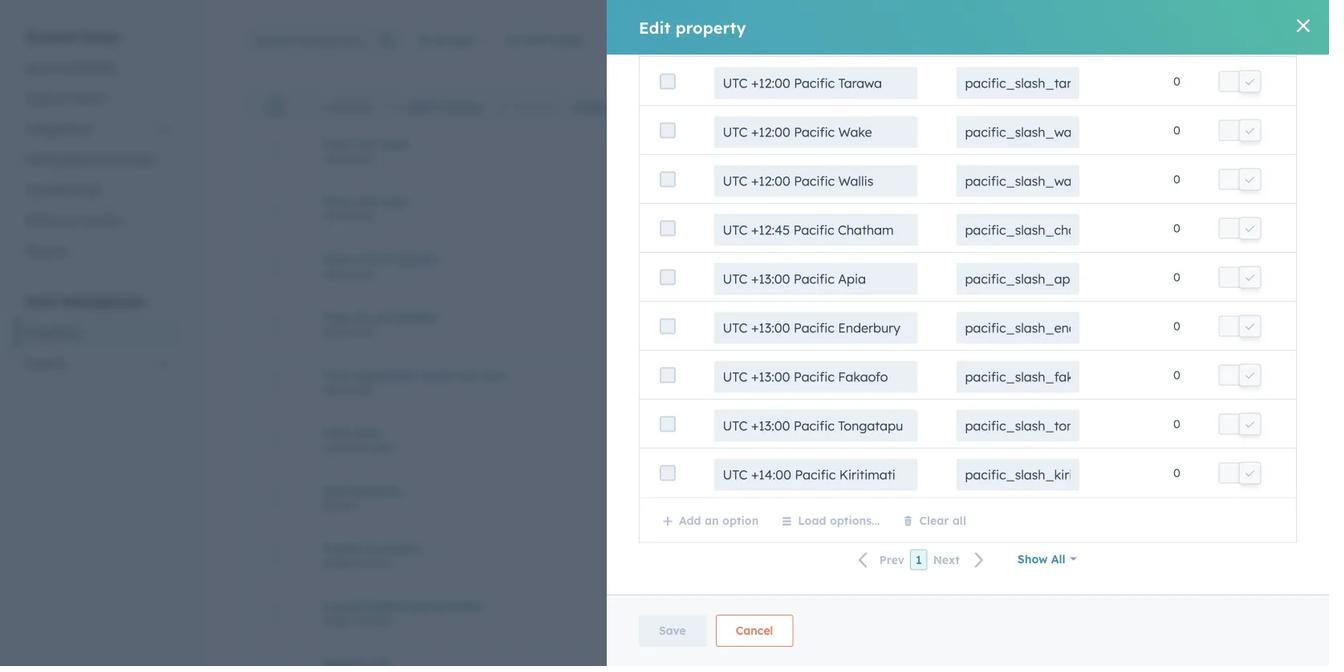 Task type: vqa. For each thing, say whether or not it's contained in the screenshot.


Task type: locate. For each thing, give the bounding box(es) containing it.
1 picker from the top
[[347, 152, 375, 164]]

1 hubspot from the top
[[973, 144, 1020, 158]]

3 web analytics history from the top
[[700, 260, 813, 274]]

seen down the add
[[382, 137, 410, 151]]

2 contact from the top
[[700, 433, 742, 447]]

time inside time registration email was sent date picker
[[322, 368, 350, 382]]

picker
[[347, 152, 375, 164], [347, 210, 375, 222], [347, 268, 375, 280], [347, 326, 375, 338], [347, 384, 375, 396]]

2 horizontal spatial all
[[615, 34, 629, 48]]

history for time first seen
[[777, 144, 813, 158]]

hubspot for time registration email was sent
[[973, 376, 1020, 390]]

seen for time first seen
[[382, 137, 410, 151]]

account up account defaults
[[26, 29, 78, 45]]

2 account from the top
[[26, 61, 69, 75]]

1 contact from the top
[[700, 376, 742, 390]]

8 hubspot from the top
[[973, 549, 1020, 563]]

email right all on the left bottom of page
[[450, 600, 481, 614]]

web
[[700, 144, 723, 158], [700, 202, 723, 216], [700, 260, 723, 274], [700, 318, 723, 332]]

1 horizontal spatial users
[[613, 99, 644, 113]]

all left "field"
[[506, 33, 521, 47]]

seen inside time last seen date picker
[[381, 195, 408, 209]]

time down time first seen date picker
[[322, 195, 350, 209]]

4 web from the top
[[700, 318, 723, 332]]

6 hubspot from the top
[[973, 433, 1020, 447]]

teams
[[70, 91, 104, 105], [659, 99, 695, 113]]

0 for time zone
[[1264, 433, 1271, 447]]

all inside all users popup button
[[615, 34, 629, 48]]

all inside all field types popup button
[[506, 33, 521, 47]]

2 analytics from the top
[[727, 202, 774, 216]]

deal
[[700, 491, 724, 505]]

privacy & consent
[[26, 213, 122, 227]]

picker up registration
[[347, 326, 375, 338]]

date inside time of first session date picker
[[322, 268, 344, 280]]

1 vertical spatial email
[[450, 600, 481, 614]]

1 vertical spatial contact information
[[700, 433, 807, 447]]

0 vertical spatial contact
[[700, 376, 742, 390]]

3 time from the top
[[322, 253, 350, 267]]

time of first session date picker
[[322, 253, 439, 280]]

first down time last seen date picker
[[368, 253, 394, 267]]

4 web analytics history from the top
[[700, 318, 813, 332]]

of down time of first session date picker
[[354, 311, 365, 325]]

time inside the time of last session date picker
[[322, 311, 350, 325]]

1 contact information from the top
[[700, 376, 807, 390]]

defaults
[[72, 61, 116, 75]]

security link
[[16, 236, 180, 266]]

time left registration
[[322, 368, 350, 382]]

time inside time first seen date picker
[[322, 137, 350, 151]]

email inside time registration email was sent date picker
[[423, 368, 454, 382]]

1 history from the top
[[777, 144, 813, 158]]

1 analytics from the top
[[727, 144, 774, 158]]

0 for time last seen
[[1264, 202, 1271, 216]]

picker up time last seen date picker
[[347, 152, 375, 164]]

4 0 from the top
[[1264, 318, 1271, 332]]

information
[[745, 376, 807, 390], [745, 433, 807, 447], [727, 491, 789, 505], [732, 607, 794, 621]]

4 hubspot from the top
[[973, 318, 1020, 332]]

& right privacy
[[68, 213, 76, 227]]

time registration email was sent button
[[322, 368, 661, 382]]

& right assign
[[647, 99, 656, 113]]

of
[[354, 253, 365, 267], [354, 311, 365, 325]]

0 vertical spatial email
[[423, 368, 454, 382]]

1 account from the top
[[26, 29, 78, 45]]

1 vertical spatial last
[[368, 311, 392, 325]]

setup
[[82, 29, 119, 45]]

1 vertical spatial of
[[354, 311, 365, 325]]

2 of from the top
[[354, 311, 365, 325]]

web for time of last session
[[700, 318, 723, 332]]

picker up the time of last session date picker
[[347, 268, 375, 280]]

time for time registration email was sent
[[322, 368, 350, 382]]

time down time last seen date picker
[[322, 253, 350, 267]]

web for time last seen
[[700, 202, 723, 216]]

contact
[[700, 376, 742, 390], [700, 433, 742, 447]]

2 horizontal spatial &
[[647, 99, 656, 113]]

picker inside the time of last session date picker
[[347, 326, 375, 338]]

Search search field
[[247, 24, 407, 56]]

0 vertical spatial contact information
[[700, 376, 807, 390]]

twitter
[[322, 542, 362, 556]]

1 of from the top
[[354, 253, 365, 267]]

hubspot for time of last session
[[973, 318, 1020, 332]]

4 time from the top
[[322, 311, 350, 325]]

hubspot for time of first session
[[973, 260, 1020, 274]]

teams inside "link"
[[70, 91, 104, 105]]

time last seen date picker
[[322, 195, 408, 222]]

users inside "link"
[[26, 91, 55, 105]]

0 horizontal spatial teams
[[70, 91, 104, 105]]

session down time of first session date picker
[[396, 311, 438, 325]]

history for time last seen
[[777, 202, 813, 216]]

picker inside time registration email was sent date picker
[[347, 384, 375, 396]]

time down time of first session date picker
[[322, 311, 350, 325]]

account up users & teams
[[26, 61, 69, 75]]

of inside the time of last session date picker
[[354, 311, 365, 325]]

date inside the time of last session date picker
[[322, 326, 344, 338]]

1 horizontal spatial all
[[506, 33, 521, 47]]

unsubscribed from all email button
[[322, 600, 661, 614]]

users right assign
[[613, 99, 644, 113]]

zone
[[354, 426, 382, 440]]

number
[[322, 499, 359, 511]]

picker down registration
[[347, 384, 375, 396]]

first inside time of first session date picker
[[368, 253, 394, 267]]

account setup
[[26, 29, 119, 45]]

session inside the time of last session date picker
[[396, 311, 438, 325]]

last down time of first session date picker
[[368, 311, 392, 325]]

2 web from the top
[[700, 202, 723, 216]]

selected
[[333, 101, 371, 113]]

0 vertical spatial seen
[[382, 137, 410, 151]]

consent
[[79, 213, 122, 227]]

teams down the defaults
[[70, 91, 104, 105]]

1 vertical spatial account
[[26, 61, 69, 75]]

& up integrations
[[59, 91, 67, 105]]

contact for time registration email was sent
[[700, 376, 742, 390]]

2 hubspot from the top
[[973, 202, 1020, 216]]

& for teams
[[59, 91, 67, 105]]

time last seen button
[[322, 195, 661, 209]]

&
[[59, 91, 67, 105], [647, 99, 656, 113], [68, 213, 76, 227]]

web for time first seen
[[700, 144, 723, 158]]

4 picker from the top
[[347, 326, 375, 338]]

3 web from the top
[[700, 260, 723, 274]]

analytics for time of first session
[[727, 260, 774, 274]]

tracking code link
[[16, 175, 180, 205]]

0
[[1264, 144, 1271, 158], [1264, 202, 1271, 216], [1264, 260, 1271, 274], [1264, 318, 1271, 332], [1264, 376, 1271, 390], [1264, 433, 1271, 447], [1264, 491, 1271, 505]]

properties
[[26, 326, 80, 340]]

hubspot for time first seen
[[973, 144, 1020, 158]]

email left was
[[423, 368, 454, 382]]

date inside time registration email was sent date picker
[[322, 384, 344, 396]]

0 vertical spatial last
[[354, 195, 377, 209]]

email information
[[700, 607, 794, 621]]

registration
[[354, 368, 420, 382]]

time zone dropdown select
[[322, 426, 398, 453]]

2 time from the top
[[322, 195, 350, 209]]

time of last session button
[[322, 311, 661, 325]]

hubspot
[[973, 144, 1020, 158], [973, 202, 1020, 216], [973, 260, 1020, 274], [973, 318, 1020, 332], [973, 376, 1020, 390], [973, 433, 1020, 447], [973, 491, 1020, 505], [973, 549, 1020, 563]]

6 time from the top
[[322, 426, 350, 440]]

integrations
[[26, 122, 91, 136]]

0 horizontal spatial all
[[418, 33, 432, 47]]

analytics for time first seen
[[727, 144, 774, 158]]

marketplace downloads link
[[16, 144, 180, 175]]

picker inside time of first session date picker
[[347, 268, 375, 280]]

1 horizontal spatial teams
[[659, 99, 695, 113]]

5 time from the top
[[322, 368, 350, 382]]

privacy
[[26, 213, 65, 227]]

1 vertical spatial seen
[[381, 195, 408, 209]]

web for time of first session
[[700, 260, 723, 274]]

of down time last seen date picker
[[354, 253, 365, 267]]

time inside time zone dropdown select
[[322, 426, 350, 440]]

3 analytics from the top
[[727, 260, 774, 274]]

field
[[524, 33, 549, 47]]

add
[[407, 99, 429, 113]]

marketplace downloads
[[26, 152, 153, 166]]

0 horizontal spatial &
[[59, 91, 67, 105]]

email
[[423, 368, 454, 382], [450, 600, 481, 614]]

0 vertical spatial first
[[354, 137, 379, 151]]

3 hubspot from the top
[[973, 260, 1020, 274]]

2 contact information from the top
[[700, 433, 807, 447]]

seen inside time first seen date picker
[[382, 137, 410, 151]]

all for all groups
[[418, 33, 432, 47]]

date inside time last seen date picker
[[322, 210, 344, 222]]

first down "selected"
[[354, 137, 379, 151]]

teams down users
[[659, 99, 695, 113]]

account for account defaults
[[26, 61, 69, 75]]

time inside time of first session date picker
[[322, 253, 350, 267]]

time down 3
[[322, 137, 350, 151]]

7 hubspot from the top
[[973, 491, 1020, 505]]

time for time last seen
[[322, 195, 350, 209]]

assign users & teams button
[[572, 99, 718, 113]]

create
[[1205, 35, 1236, 47]]

& inside "link"
[[59, 91, 67, 105]]

analytics for time last seen
[[727, 202, 774, 216]]

all inside all groups popup button
[[418, 33, 432, 47]]

session inside time of first session date picker
[[397, 253, 439, 267]]

data management
[[26, 293, 146, 310]]

line
[[354, 557, 369, 569]]

users
[[633, 34, 662, 48]]

account defaults
[[26, 61, 116, 75]]

time inside time last seen date picker
[[322, 195, 350, 209]]

3 picker from the top
[[347, 268, 375, 280]]

1 date from the top
[[322, 152, 344, 164]]

1 vertical spatial session
[[396, 311, 438, 325]]

1 vertical spatial first
[[368, 253, 394, 267]]

0 for total revenue
[[1264, 491, 1271, 505]]

properties link
[[16, 318, 180, 348]]

of for last
[[354, 311, 365, 325]]

all left users
[[615, 34, 629, 48]]

unsubscribed from all email single checkbox
[[322, 600, 481, 627]]

1 web analytics history from the top
[[700, 144, 813, 158]]

0 for time of last session
[[1264, 318, 1271, 332]]

0 vertical spatial session
[[397, 253, 439, 267]]

all left groups
[[418, 33, 432, 47]]

0 vertical spatial of
[[354, 253, 365, 267]]

last
[[354, 195, 377, 209], [368, 311, 392, 325]]

session down time last seen date picker
[[397, 253, 439, 267]]

2 date from the top
[[322, 210, 344, 222]]

4 history from the top
[[777, 318, 813, 332]]

3 history from the top
[[777, 260, 813, 274]]

add to group button
[[390, 99, 481, 113]]

1 time from the top
[[322, 137, 350, 151]]

5 picker from the top
[[347, 384, 375, 396]]

5 date from the top
[[322, 384, 344, 396]]

deal information
[[700, 491, 789, 505]]

web analytics history for time first seen
[[700, 144, 813, 158]]

1 0 from the top
[[1264, 144, 1271, 158]]

1 web from the top
[[700, 144, 723, 158]]

analytics
[[727, 144, 774, 158], [727, 202, 774, 216], [727, 260, 774, 274], [727, 318, 774, 332]]

history for time of last session
[[777, 318, 813, 332]]

6 0 from the top
[[1264, 433, 1271, 447]]

contact for time zone
[[700, 433, 742, 447]]

2 picker from the top
[[347, 210, 375, 222]]

1 horizontal spatial &
[[68, 213, 76, 227]]

twitter username button
[[322, 542, 661, 556]]

2 web analytics history from the top
[[700, 202, 813, 216]]

total
[[322, 484, 350, 498]]

of inside time of first session date picker
[[354, 253, 365, 267]]

last down time first seen date picker
[[354, 195, 377, 209]]

first inside time first seen date picker
[[354, 137, 379, 151]]

users
[[26, 91, 55, 105], [613, 99, 644, 113]]

0 vertical spatial account
[[26, 29, 78, 45]]

picker up time of first session date picker
[[347, 210, 375, 222]]

time up the dropdown
[[322, 426, 350, 440]]

4 date from the top
[[322, 326, 344, 338]]

last inside time last seen date picker
[[354, 195, 377, 209]]

1 vertical spatial contact
[[700, 433, 742, 447]]

4 analytics from the top
[[727, 318, 774, 332]]

users up integrations
[[26, 91, 55, 105]]

seen
[[382, 137, 410, 151], [381, 195, 408, 209]]

objects button
[[16, 348, 180, 379]]

web analytics history for time last seen
[[700, 202, 813, 216]]

all
[[418, 33, 432, 47], [506, 33, 521, 47], [615, 34, 629, 48]]

3 0 from the top
[[1264, 260, 1271, 274]]

2 history from the top
[[777, 202, 813, 216]]

5 hubspot from the top
[[973, 376, 1020, 390]]

0 for time first seen
[[1264, 144, 1271, 158]]

information for was
[[745, 376, 807, 390]]

time first seen button
[[322, 137, 661, 151]]

2 0 from the top
[[1264, 202, 1271, 216]]

single
[[322, 615, 350, 627]]

account
[[26, 29, 78, 45], [26, 61, 69, 75]]

3 date from the top
[[322, 268, 344, 280]]

0 horizontal spatial users
[[26, 91, 55, 105]]

seen down time first seen date picker
[[381, 195, 408, 209]]

7 0 from the top
[[1264, 491, 1271, 505]]

5 0 from the top
[[1264, 376, 1271, 390]]

session
[[397, 253, 439, 267], [396, 311, 438, 325]]

all
[[433, 600, 446, 614]]

session for time of first session
[[397, 253, 439, 267]]



Task type: describe. For each thing, give the bounding box(es) containing it.
privacy & consent link
[[16, 205, 180, 236]]

objects
[[26, 356, 66, 370]]

& for consent
[[68, 213, 76, 227]]

account defaults link
[[16, 53, 180, 83]]

contact information for time zone
[[700, 433, 807, 447]]

tracking
[[26, 183, 70, 197]]

single-
[[322, 557, 354, 569]]

all field types
[[506, 33, 583, 47]]

assign users & teams
[[572, 99, 695, 113]]

all groups
[[418, 33, 474, 47]]

code
[[74, 183, 101, 197]]

management
[[61, 293, 146, 310]]

of for first
[[354, 253, 365, 267]]

types
[[552, 33, 583, 47]]

session for time of last session
[[396, 311, 438, 325]]

to
[[433, 99, 444, 113]]

information for select
[[745, 433, 807, 447]]

marketplace
[[26, 152, 91, 166]]

archive
[[514, 99, 556, 113]]

hubspot for time zone
[[973, 433, 1020, 447]]

tracking code
[[26, 183, 101, 197]]

dropdown
[[322, 441, 369, 453]]

time for time of first session
[[322, 253, 350, 267]]

sent
[[483, 368, 507, 382]]

account for account setup
[[26, 29, 78, 45]]

contact information for time registration email was sent
[[700, 376, 807, 390]]

downloads
[[95, 152, 153, 166]]

total revenue button
[[322, 484, 661, 498]]

web analytics history for time of first session
[[700, 260, 813, 274]]

information for email
[[732, 607, 794, 621]]

total revenue number
[[322, 484, 402, 511]]

users & teams link
[[16, 83, 180, 114]]

unsubscribed
[[322, 600, 399, 614]]

last inside the time of last session date picker
[[368, 311, 392, 325]]

data management element
[[16, 293, 180, 440]]

email
[[700, 607, 729, 621]]

0 for time of first session
[[1264, 260, 1271, 274]]

username
[[365, 542, 422, 556]]

select
[[372, 441, 398, 453]]

analytics for time of last session
[[727, 318, 774, 332]]

group
[[448, 99, 481, 113]]

time for time of last session
[[322, 311, 350, 325]]

all for all field types
[[506, 33, 521, 47]]

hubspot for time last seen
[[973, 202, 1020, 216]]

integrations button
[[16, 114, 180, 144]]

all users button
[[604, 24, 684, 58]]

time of last session date picker
[[322, 311, 438, 338]]

users & teams
[[26, 91, 104, 105]]

security
[[26, 244, 69, 258]]

time zone button
[[322, 426, 661, 440]]

hubspot for total revenue
[[973, 491, 1020, 505]]

create property button
[[1192, 28, 1291, 54]]

create property
[[1205, 35, 1277, 47]]

time for time zone
[[322, 426, 350, 440]]

time first seen date picker
[[322, 137, 410, 164]]

groups
[[435, 33, 474, 47]]

all groups button
[[407, 24, 496, 56]]

email inside unsubscribed from all email single checkbox
[[450, 600, 481, 614]]

0 for time registration email was sent
[[1264, 376, 1271, 390]]

time of first session button
[[322, 253, 661, 267]]

seen for time last seen
[[381, 195, 408, 209]]

archive button
[[497, 99, 556, 113]]

picker inside time last seen date picker
[[347, 210, 375, 222]]

time registration email was sent date picker
[[322, 368, 507, 396]]

3 selected
[[326, 101, 371, 113]]

web analytics history for time of last session
[[700, 318, 813, 332]]

date inside time first seen date picker
[[322, 152, 344, 164]]

time for time first seen
[[322, 137, 350, 151]]

all field types button
[[496, 24, 604, 56]]

was
[[458, 368, 480, 382]]

all for all users
[[615, 34, 629, 48]]

picker inside time first seen date picker
[[347, 152, 375, 164]]

assign
[[572, 99, 609, 113]]

account setup element
[[16, 28, 180, 266]]

checkbox
[[353, 615, 396, 627]]

hubspot for twitter username
[[973, 549, 1020, 563]]

twitter username single-line text
[[322, 542, 422, 569]]

revenue
[[354, 484, 402, 498]]

add to group
[[407, 99, 481, 113]]

history for time of first session
[[777, 260, 813, 274]]

property
[[1238, 35, 1277, 47]]

text
[[372, 557, 390, 569]]

3
[[326, 101, 331, 113]]

data
[[26, 293, 57, 310]]

from
[[402, 600, 429, 614]]

all users
[[615, 34, 662, 48]]



